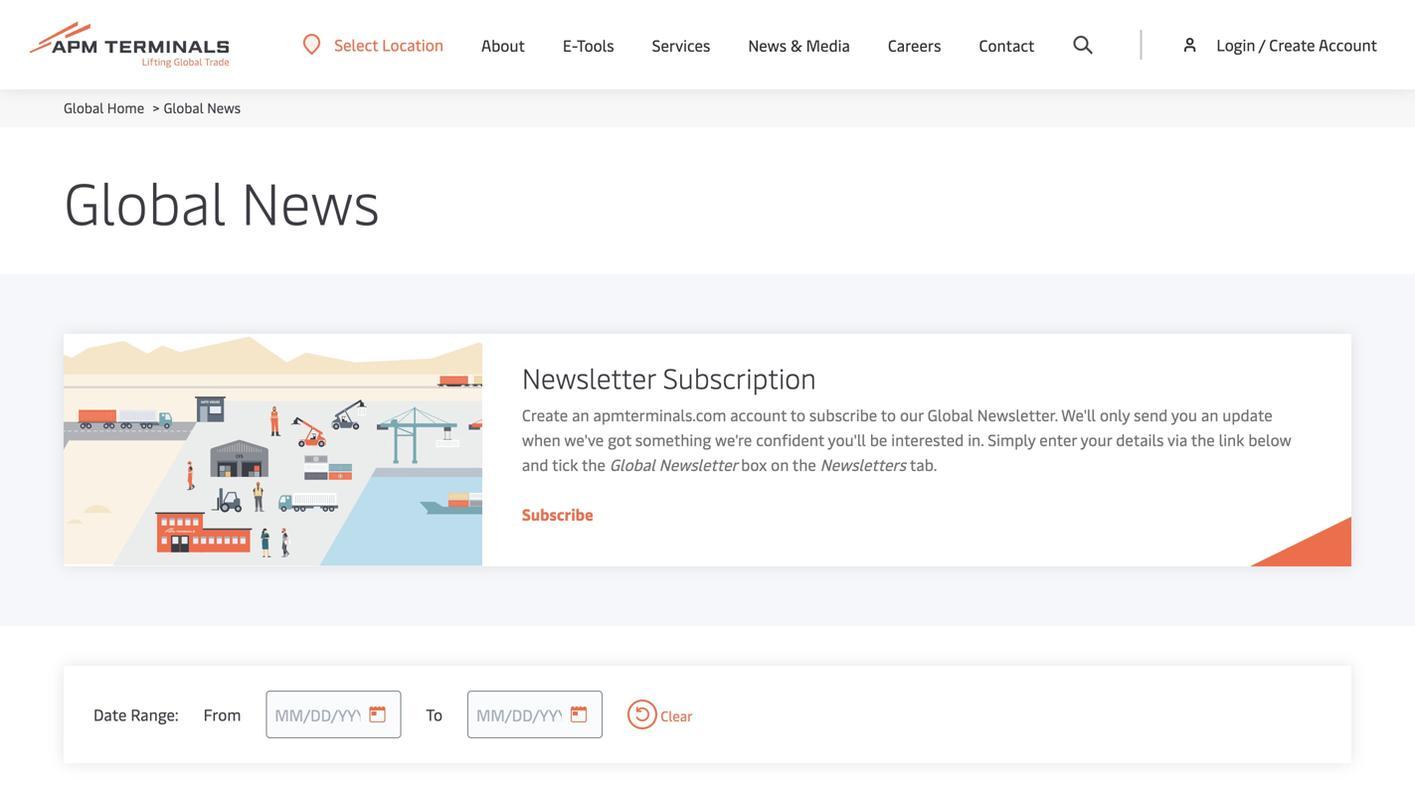 Task type: vqa. For each thing, say whether or not it's contained in the screenshot.
topmost Procurement
no



Task type: locate. For each thing, give the bounding box(es) containing it.
the down we've
[[582, 454, 606, 476]]

1 vertical spatial news
[[207, 98, 241, 117]]

/
[[1259, 34, 1266, 55]]

1 an from the left
[[572, 404, 589, 426]]

the right on
[[793, 454, 817, 476]]

account
[[730, 404, 787, 426]]

from
[[204, 704, 241, 726]]

news
[[748, 34, 787, 55], [207, 98, 241, 117], [241, 162, 380, 240]]

careers button
[[888, 0, 942, 90]]

1 vertical spatial create
[[522, 404, 568, 426]]

date
[[94, 704, 127, 726]]

media
[[806, 34, 850, 55]]

news & media button
[[748, 0, 850, 90]]

create
[[1270, 34, 1316, 55], [522, 404, 568, 426]]

clear
[[658, 707, 693, 726]]

0 horizontal spatial the
[[582, 454, 606, 476]]

0 vertical spatial create
[[1270, 34, 1316, 55]]

the right via
[[1191, 429, 1215, 451]]

an right you
[[1202, 404, 1219, 426]]

1 horizontal spatial an
[[1202, 404, 1219, 426]]

to up "confident" at the right of page
[[791, 404, 806, 426]]

0 horizontal spatial to
[[791, 404, 806, 426]]

2 horizontal spatial the
[[1191, 429, 1215, 451]]

location
[[382, 34, 444, 55]]

link
[[1219, 429, 1245, 451]]

2 to from the left
[[881, 404, 896, 426]]

1 horizontal spatial to
[[881, 404, 896, 426]]

tick
[[552, 454, 578, 476]]

newsletter
[[522, 359, 656, 396], [659, 454, 737, 476]]

e-
[[563, 34, 577, 55]]

newsletters
[[820, 454, 906, 476]]

create up when
[[522, 404, 568, 426]]

global left home
[[64, 98, 104, 117]]

create right / at the top right of page
[[1270, 34, 1316, 55]]

select
[[335, 34, 378, 55]]

confident
[[756, 429, 825, 451]]

to
[[426, 704, 443, 726]]

an up we've
[[572, 404, 589, 426]]

an
[[572, 404, 589, 426], [1202, 404, 1219, 426]]

container terminal illustration image
[[64, 334, 482, 567]]

the
[[1191, 429, 1215, 451], [582, 454, 606, 476], [793, 454, 817, 476]]

1 to from the left
[[791, 404, 806, 426]]

global
[[64, 98, 104, 117], [164, 98, 204, 117], [64, 162, 226, 240], [928, 404, 974, 426], [610, 454, 655, 476]]

about
[[481, 34, 525, 55]]

&
[[791, 34, 803, 55]]

login / create account
[[1217, 34, 1378, 55]]

e-tools button
[[563, 0, 614, 90]]

details
[[1116, 429, 1164, 451]]

0 horizontal spatial create
[[522, 404, 568, 426]]

via
[[1168, 429, 1188, 451]]

0 horizontal spatial an
[[572, 404, 589, 426]]

global up interested
[[928, 404, 974, 426]]

1 vertical spatial newsletter
[[659, 454, 737, 476]]

global newsletter box on the newsletters tab.
[[610, 454, 938, 476]]

0 vertical spatial news
[[748, 34, 787, 55]]

newsletter up we've
[[522, 359, 656, 396]]

only
[[1100, 404, 1130, 426]]

newsletter.
[[978, 404, 1058, 426]]

our
[[900, 404, 924, 426]]

in.
[[968, 429, 984, 451]]

0 horizontal spatial newsletter
[[522, 359, 656, 396]]

range:
[[131, 704, 179, 726]]

newsletter down something
[[659, 454, 737, 476]]

1 horizontal spatial create
[[1270, 34, 1316, 55]]

to
[[791, 404, 806, 426], [881, 404, 896, 426]]

to left the our
[[881, 404, 896, 426]]

global down global home > global news
[[64, 162, 226, 240]]

global down got
[[610, 454, 655, 476]]

services button
[[652, 0, 711, 90]]

global right >
[[164, 98, 204, 117]]

login
[[1217, 34, 1256, 55]]

apmterminals.com
[[593, 404, 727, 426]]

you
[[1172, 404, 1198, 426]]

home
[[107, 98, 144, 117]]

0 vertical spatial newsletter
[[522, 359, 656, 396]]



Task type: describe. For each thing, give the bounding box(es) containing it.
simply
[[988, 429, 1036, 451]]

contact button
[[979, 0, 1035, 90]]

1 horizontal spatial newsletter
[[659, 454, 737, 476]]

From text field
[[266, 691, 401, 739]]

enter
[[1040, 429, 1077, 451]]

on
[[771, 454, 789, 476]]

services
[[652, 34, 711, 55]]

>
[[153, 98, 160, 117]]

got
[[608, 429, 632, 451]]

global for global newsletter box on the newsletters tab.
[[610, 454, 655, 476]]

2 an from the left
[[1202, 404, 1219, 426]]

account
[[1319, 34, 1378, 55]]

global home link
[[64, 98, 144, 117]]

global news
[[64, 162, 380, 240]]

global home > global news
[[64, 98, 241, 117]]

e-tools
[[563, 34, 614, 55]]

create inside the create an apmterminals.com account to subscribe to our global newsletter. we'll only send you an update when we've got something we're confident you'll be interested in. simply enter your details via the link below and tick the
[[522, 404, 568, 426]]

something
[[636, 429, 712, 451]]

create an apmterminals.com account to subscribe to our global newsletter. we'll only send you an update when we've got something we're confident you'll be interested in. simply enter your details via the link below and tick the
[[522, 404, 1292, 476]]

update
[[1223, 404, 1273, 426]]

you'll
[[828, 429, 866, 451]]

we're
[[715, 429, 752, 451]]

contact
[[979, 34, 1035, 55]]

about button
[[481, 0, 525, 90]]

newsletter subscription
[[522, 359, 817, 396]]

news & media
[[748, 34, 850, 55]]

global inside the create an apmterminals.com account to subscribe to our global newsletter. we'll only send you an update when we've got something we're confident you'll be interested in. simply enter your details via the link below and tick the
[[928, 404, 974, 426]]

send
[[1134, 404, 1168, 426]]

subscribe
[[522, 504, 594, 525]]

1 horizontal spatial the
[[793, 454, 817, 476]]

we'll
[[1062, 404, 1096, 426]]

when
[[522, 429, 561, 451]]

To text field
[[468, 691, 603, 739]]

global for global home > global news
[[64, 98, 104, 117]]

global for global news
[[64, 162, 226, 240]]

select location button
[[303, 34, 444, 55]]

select location
[[335, 34, 444, 55]]

below
[[1249, 429, 1292, 451]]

your
[[1081, 429, 1112, 451]]

careers
[[888, 34, 942, 55]]

login / create account link
[[1180, 0, 1378, 90]]

news inside dropdown button
[[748, 34, 787, 55]]

and
[[522, 454, 549, 476]]

date range:
[[94, 704, 179, 726]]

clear button
[[628, 700, 693, 730]]

tools
[[577, 34, 614, 55]]

we've
[[564, 429, 604, 451]]

interested
[[892, 429, 964, 451]]

subscribe
[[810, 404, 878, 426]]

subscription
[[663, 359, 817, 396]]

box
[[741, 454, 767, 476]]

be
[[870, 429, 888, 451]]

2 vertical spatial news
[[241, 162, 380, 240]]

tab.
[[910, 454, 938, 476]]



